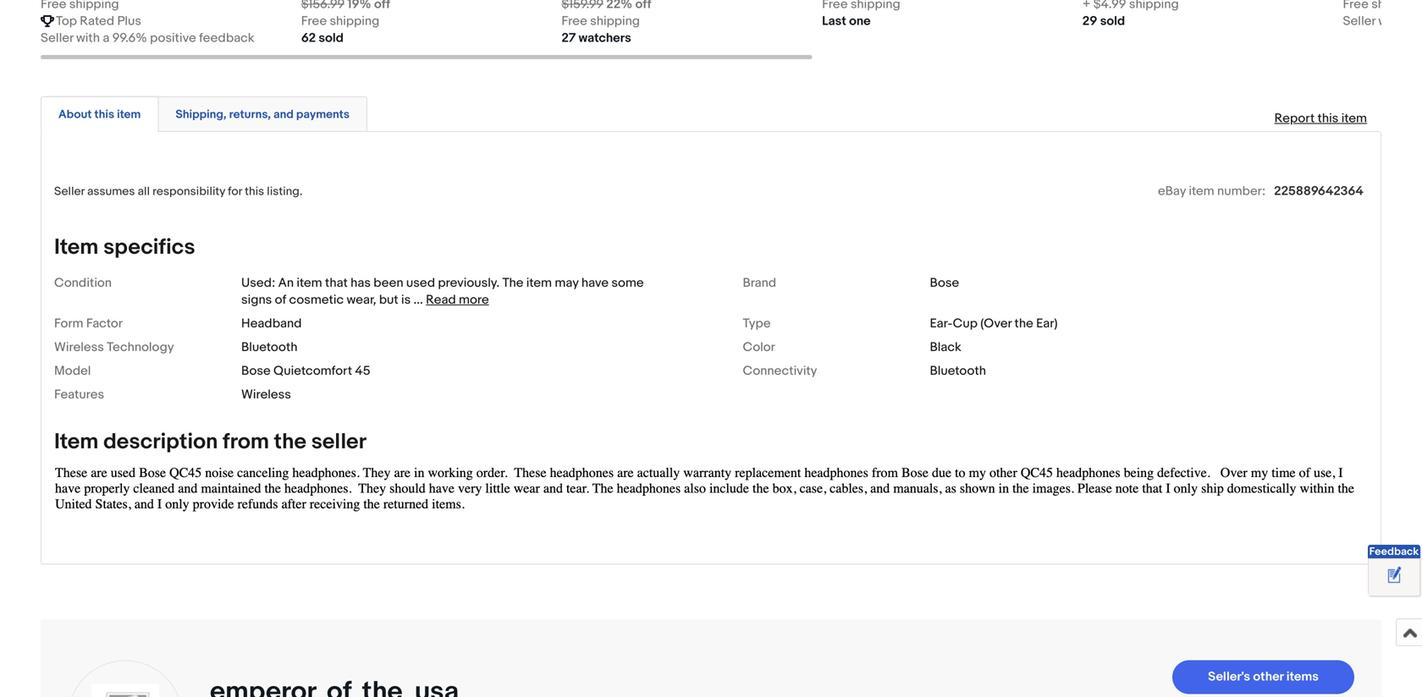 Task type: vqa. For each thing, say whether or not it's contained in the screenshot.
been
yes



Task type: locate. For each thing, give the bounding box(es) containing it.
a inside seller with a 99 text box
[[1405, 14, 1412, 29]]

shipping inside free shipping 27 watchers
[[590, 14, 640, 29]]

item for item specifics
[[54, 234, 99, 261]]

Last one text field
[[822, 13, 871, 30]]

0 vertical spatial a
[[1405, 14, 1412, 29]]

a down top rated plus
[[103, 31, 109, 46]]

quietcomfort
[[274, 363, 352, 379]]

and
[[274, 108, 294, 122]]

1 vertical spatial the
[[274, 429, 307, 455]]

29 sold text field
[[1083, 13, 1125, 30]]

2 horizontal spatial this
[[1318, 111, 1339, 126]]

0 horizontal spatial wireless
[[54, 340, 104, 355]]

listing.
[[267, 185, 303, 199]]

0 vertical spatial with
[[1379, 14, 1403, 29]]

seller for seller with a 99.6% positive feedback
[[41, 31, 73, 46]]

report
[[1275, 111, 1315, 126]]

1 vertical spatial item
[[54, 429, 99, 455]]

item right about
[[117, 108, 141, 122]]

previously.
[[438, 275, 500, 291]]

some
[[612, 275, 644, 291]]

0 vertical spatial item
[[54, 234, 99, 261]]

this
[[94, 108, 114, 122], [1318, 111, 1339, 126], [245, 185, 264, 199]]

1 horizontal spatial the
[[1015, 316, 1034, 331]]

model
[[54, 363, 91, 379]]

one
[[849, 14, 871, 29]]

payments
[[296, 108, 350, 122]]

1 free from the left
[[301, 14, 327, 29]]

free up 27
[[562, 14, 587, 29]]

free
[[301, 14, 327, 29], [562, 14, 587, 29]]

signs
[[241, 292, 272, 308]]

0 horizontal spatial the
[[274, 429, 307, 455]]

wireless for wireless
[[241, 387, 291, 402]]

2 item from the top
[[54, 429, 99, 455]]

seller's
[[1208, 670, 1251, 685]]

shipping down previous price $156.99 19% off text box
[[330, 14, 380, 29]]

1 horizontal spatial wireless
[[241, 387, 291, 402]]

1 vertical spatial wireless
[[241, 387, 291, 402]]

with down rated
[[76, 31, 100, 46]]

1 horizontal spatial bose
[[930, 275, 960, 291]]

Seller with a 99 text field
[[1343, 13, 1423, 30]]

bluetooth down the black
[[930, 363, 986, 379]]

bluetooth
[[241, 340, 298, 355], [930, 363, 986, 379]]

shipping inside free shipping 62 sold
[[330, 14, 380, 29]]

about this item
[[58, 108, 141, 122]]

0 vertical spatial seller
[[1343, 14, 1376, 29]]

this for report
[[1318, 111, 1339, 126]]

item for item description from the seller
[[54, 429, 99, 455]]

color
[[743, 340, 775, 355]]

225889642364
[[1275, 184, 1364, 199]]

bluetooth for connectivity
[[930, 363, 986, 379]]

item inside button
[[117, 108, 141, 122]]

all
[[138, 185, 150, 199]]

sold right 29
[[1101, 14, 1125, 29]]

is
[[401, 292, 411, 308]]

bose for bose
[[930, 275, 960, 291]]

item for report this item
[[1342, 111, 1368, 126]]

seller for seller assumes all responsibility for this listing.
[[54, 185, 85, 199]]

rated
[[80, 14, 114, 29]]

connectivity
[[743, 363, 817, 379]]

free shipping 62 sold
[[301, 14, 380, 46]]

a left 99
[[1405, 14, 1412, 29]]

1 vertical spatial sold
[[319, 31, 344, 46]]

item
[[117, 108, 141, 122], [1342, 111, 1368, 126], [1189, 184, 1215, 199], [297, 275, 322, 291], [526, 275, 552, 291]]

type
[[743, 316, 771, 331]]

features
[[54, 387, 104, 402]]

1 horizontal spatial a
[[1405, 14, 1412, 29]]

form
[[54, 316, 83, 331]]

a
[[1405, 14, 1412, 29], [103, 31, 109, 46]]

1 vertical spatial with
[[76, 31, 100, 46]]

1 item from the top
[[54, 234, 99, 261]]

...
[[414, 292, 423, 308]]

item up condition
[[54, 234, 99, 261]]

has
[[351, 275, 371, 291]]

0 horizontal spatial bluetooth
[[241, 340, 298, 355]]

for
[[228, 185, 242, 199]]

about
[[58, 108, 92, 122]]

1 horizontal spatial free
[[562, 14, 587, 29]]

bose up ear- in the right top of the page
[[930, 275, 960, 291]]

the for from
[[274, 429, 307, 455]]

0 vertical spatial sold
[[1101, 14, 1125, 29]]

2 shipping from the left
[[590, 14, 640, 29]]

None text field
[[41, 0, 119, 13], [822, 0, 901, 13], [1083, 0, 1179, 13], [1343, 0, 1422, 13], [41, 0, 119, 13], [822, 0, 901, 13], [1083, 0, 1179, 13], [1343, 0, 1422, 13]]

shipping,
[[176, 108, 227, 122]]

shipping down previous price $159.99 22% off text field
[[590, 14, 640, 29]]

0 horizontal spatial bose
[[241, 363, 271, 379]]

sold down free shipping text field
[[319, 31, 344, 46]]

seller down top
[[41, 31, 73, 46]]

the left ear)
[[1015, 316, 1034, 331]]

free for 27
[[562, 14, 587, 29]]

0 horizontal spatial this
[[94, 108, 114, 122]]

seller left 99
[[1343, 14, 1376, 29]]

1 vertical spatial a
[[103, 31, 109, 46]]

2 vertical spatial seller
[[54, 185, 85, 199]]

emperor_of_the_usa image
[[91, 684, 159, 698]]

bose quietcomfort 45
[[241, 363, 370, 379]]

this right report
[[1318, 111, 1339, 126]]

bose
[[930, 275, 960, 291], [241, 363, 271, 379]]

with
[[1379, 14, 1403, 29], [76, 31, 100, 46]]

wireless up model
[[54, 340, 104, 355]]

bose down headband
[[241, 363, 271, 379]]

99
[[1415, 14, 1423, 29]]

tab list
[[41, 93, 1382, 132]]

0 vertical spatial wireless
[[54, 340, 104, 355]]

bose for bose quietcomfort 45
[[241, 363, 271, 379]]

0 horizontal spatial sold
[[319, 31, 344, 46]]

of
[[275, 292, 286, 308]]

a for 99
[[1405, 14, 1412, 29]]

the right from
[[274, 429, 307, 455]]

black
[[930, 340, 962, 355]]

1 horizontal spatial bluetooth
[[930, 363, 986, 379]]

1 vertical spatial bose
[[241, 363, 271, 379]]

last one link
[[822, 0, 1066, 30]]

item right report
[[1342, 111, 1368, 126]]

with for 99.6%
[[76, 31, 100, 46]]

may
[[555, 275, 579, 291]]

free up 62
[[301, 14, 327, 29]]

sold
[[1101, 14, 1125, 29], [319, 31, 344, 46]]

1 vertical spatial seller
[[41, 31, 73, 46]]

number:
[[1218, 184, 1266, 199]]

used
[[406, 275, 435, 291]]

watchers
[[579, 31, 631, 46]]

1 horizontal spatial with
[[1379, 14, 1403, 29]]

free inside free shipping 62 sold
[[301, 14, 327, 29]]

0 horizontal spatial with
[[76, 31, 100, 46]]

item for used: an item that has been used previously. the item may have some signs of cosmetic wear, but is ...
[[297, 275, 322, 291]]

2 free from the left
[[562, 14, 587, 29]]

form factor
[[54, 316, 123, 331]]

seller for seller with a 99
[[1343, 14, 1376, 29]]

wireless
[[54, 340, 104, 355], [241, 387, 291, 402]]

0 vertical spatial the
[[1015, 316, 1034, 331]]

1 shipping from the left
[[330, 14, 380, 29]]

free inside free shipping 27 watchers
[[562, 14, 587, 29]]

brand
[[743, 275, 777, 291]]

1 horizontal spatial sold
[[1101, 14, 1125, 29]]

a inside seller with a 99.6% positive feedback text box
[[103, 31, 109, 46]]

previous price $159.99 22% off text field
[[562, 0, 652, 13]]

0 horizontal spatial a
[[103, 31, 109, 46]]

wireless for wireless technology
[[54, 340, 104, 355]]

seller left 'assumes'
[[54, 185, 85, 199]]

1 horizontal spatial shipping
[[590, 14, 640, 29]]

shipping
[[330, 14, 380, 29], [590, 14, 640, 29]]

item up cosmetic
[[297, 275, 322, 291]]

0 vertical spatial bose
[[930, 275, 960, 291]]

read
[[426, 292, 456, 308]]

this right about
[[94, 108, 114, 122]]

1 vertical spatial bluetooth
[[930, 363, 986, 379]]

0 horizontal spatial shipping
[[330, 14, 380, 29]]

this inside button
[[94, 108, 114, 122]]

bluetooth down headband
[[241, 340, 298, 355]]

wireless technology
[[54, 340, 174, 355]]

0 horizontal spatial free
[[301, 14, 327, 29]]

seller
[[1343, 14, 1376, 29], [41, 31, 73, 46], [54, 185, 85, 199]]

item down features
[[54, 429, 99, 455]]

been
[[374, 275, 404, 291]]

with for 99
[[1379, 14, 1403, 29]]

more
[[459, 292, 489, 308]]

Seller with a 99.6% positive feedback text field
[[41, 30, 255, 47]]

with left 99
[[1379, 14, 1403, 29]]

headband
[[241, 316, 302, 331]]

Top Rated Plus text field
[[56, 13, 141, 30]]

(over
[[981, 316, 1012, 331]]

description
[[103, 429, 218, 455]]

this right for
[[245, 185, 264, 199]]

wireless down 'bose quietcomfort 45'
[[241, 387, 291, 402]]

0 vertical spatial bluetooth
[[241, 340, 298, 355]]



Task type: describe. For each thing, give the bounding box(es) containing it.
last
[[822, 14, 847, 29]]

seller assumes all responsibility for this listing.
[[54, 185, 303, 199]]

seller with a 99
[[1343, 14, 1423, 29]]

feedback
[[199, 31, 255, 46]]

seller's other items link
[[1173, 661, 1355, 695]]

item for about this item
[[117, 108, 141, 122]]

shipping for 27 watchers
[[590, 14, 640, 29]]

Free shipping text field
[[301, 13, 380, 30]]

seller with a 99 link
[[1343, 0, 1423, 30]]

cup
[[953, 316, 978, 331]]

condition
[[54, 275, 112, 291]]

factor
[[86, 316, 123, 331]]

free for 62
[[301, 14, 327, 29]]

sold inside text box
[[1101, 14, 1125, 29]]

ebay item number: 225889642364
[[1158, 184, 1364, 199]]

45
[[355, 363, 370, 379]]

item description from the seller
[[54, 429, 367, 455]]

sold inside free shipping 62 sold
[[319, 31, 344, 46]]

about this item button
[[58, 107, 141, 123]]

1 horizontal spatial this
[[245, 185, 264, 199]]

read more button
[[426, 292, 489, 308]]

used: an item that has been used previously. the item may have some signs of cosmetic wear, but is ...
[[241, 275, 644, 308]]

item specifics
[[54, 234, 195, 261]]

99.6%
[[112, 31, 147, 46]]

seller
[[311, 429, 367, 455]]

ear-cup (over the ear)
[[930, 316, 1058, 331]]

ear-
[[930, 316, 953, 331]]

from
[[223, 429, 269, 455]]

shipping, returns, and payments
[[176, 108, 350, 122]]

ear)
[[1037, 316, 1058, 331]]

items
[[1287, 670, 1319, 685]]

top rated plus
[[56, 14, 141, 29]]

27
[[562, 31, 576, 46]]

cosmetic
[[289, 292, 344, 308]]

last one
[[822, 14, 871, 29]]

that
[[325, 275, 348, 291]]

bluetooth for wireless technology
[[241, 340, 298, 355]]

other
[[1254, 670, 1284, 685]]

used:
[[241, 275, 275, 291]]

27 watchers text field
[[562, 30, 631, 47]]

tab list containing about this item
[[41, 93, 1382, 132]]

technology
[[107, 340, 174, 355]]

assumes
[[87, 185, 135, 199]]

seller with a 99.6% positive feedback
[[41, 31, 255, 46]]

the
[[503, 275, 524, 291]]

29 sold
[[1083, 14, 1125, 29]]

specifics
[[103, 234, 195, 261]]

wear,
[[347, 292, 376, 308]]

report this item link
[[1266, 103, 1376, 135]]

Free shipping text field
[[562, 13, 640, 30]]

an
[[278, 275, 294, 291]]

positive
[[150, 31, 196, 46]]

plus
[[117, 14, 141, 29]]

previous price $156.99 19% off text field
[[301, 0, 390, 13]]

returns,
[[229, 108, 271, 122]]

62 sold text field
[[301, 30, 344, 47]]

the for (over
[[1015, 316, 1034, 331]]

62
[[301, 31, 316, 46]]

29 sold link
[[1083, 0, 1326, 30]]

top
[[56, 14, 77, 29]]

have
[[582, 275, 609, 291]]

read more
[[426, 292, 489, 308]]

but
[[379, 292, 398, 308]]

seller's other items
[[1208, 670, 1319, 685]]

item right the
[[526, 275, 552, 291]]

item right the ebay on the right
[[1189, 184, 1215, 199]]

free shipping 27 watchers
[[562, 14, 640, 46]]

responsibility
[[152, 185, 225, 199]]

a for 99.6%
[[103, 31, 109, 46]]

shipping for 62 sold
[[330, 14, 380, 29]]

ebay
[[1158, 184, 1186, 199]]

29
[[1083, 14, 1098, 29]]

this for about
[[94, 108, 114, 122]]

shipping, returns, and payments button
[[176, 107, 350, 123]]

report this item
[[1275, 111, 1368, 126]]

feedback
[[1370, 546, 1419, 559]]



